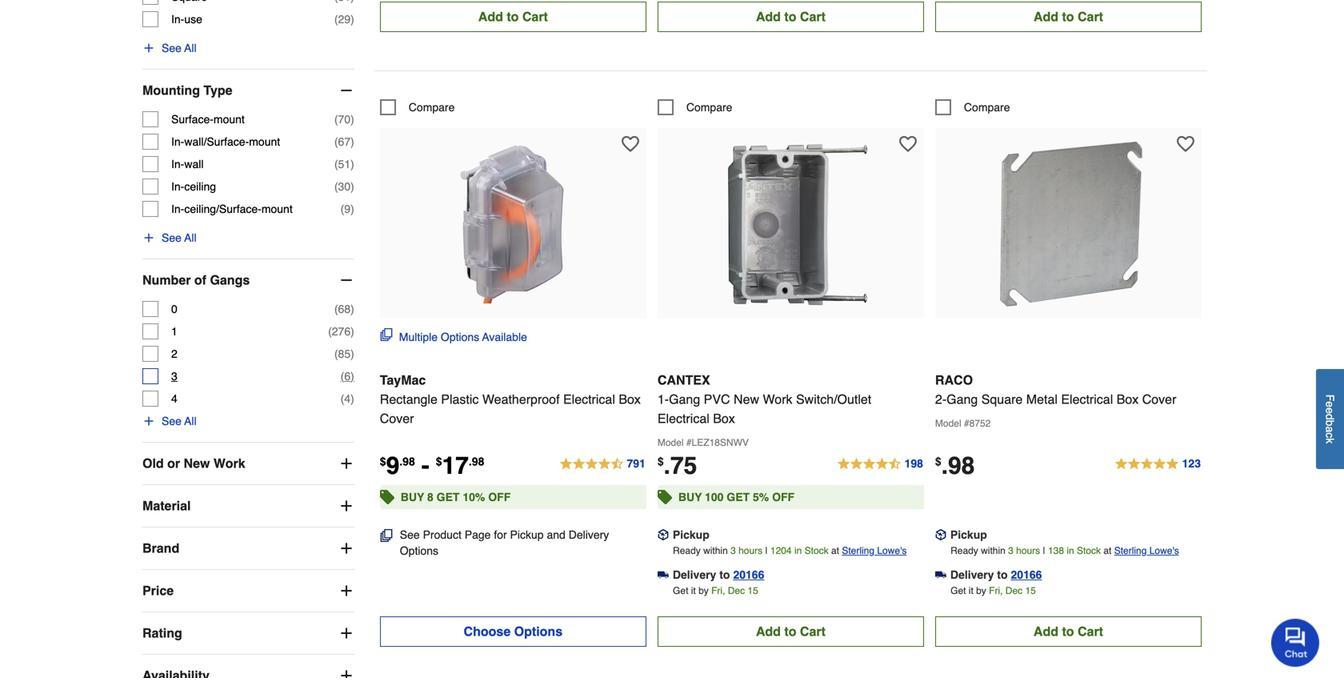 Task type: locate. For each thing, give the bounding box(es) containing it.
truck filled image down pickup image
[[658, 569, 669, 580]]

1 horizontal spatial options
[[441, 331, 480, 343]]

2 within from the left
[[982, 545, 1006, 556]]

1 horizontal spatial 9
[[386, 452, 400, 479]]

0 horizontal spatial fri,
[[712, 585, 726, 596]]

stock for 138
[[1077, 545, 1101, 556]]

2 ready from the left
[[951, 545, 979, 556]]

3 left 1204
[[731, 545, 736, 556]]

0 horizontal spatial |
[[766, 545, 768, 556]]

1 horizontal spatial 4.5 stars image
[[837, 455, 925, 474]]

1 horizontal spatial dec
[[1006, 585, 1023, 596]]

2 get it by fri, dec 15 from the left
[[951, 585, 1037, 596]]

1 fri, from the left
[[712, 585, 726, 596]]

85
[[338, 347, 351, 360]]

3 compare from the left
[[965, 101, 1011, 114]]

-
[[422, 452, 430, 479]]

pickup for ready within 3 hours | 138 in stock at sterling lowe's
[[951, 528, 988, 541]]

2 at from the left
[[1104, 545, 1112, 556]]

see all up number
[[162, 231, 197, 244]]

use
[[184, 13, 202, 26]]

1
[[171, 325, 178, 338]]

1 horizontal spatial at
[[1104, 545, 1112, 556]]

( for 4
[[341, 392, 344, 405]]

1 horizontal spatial cover
[[1143, 392, 1177, 407]]

1 horizontal spatial lowe's
[[1150, 545, 1180, 556]]

hours
[[739, 545, 763, 556], [1017, 545, 1041, 556]]

page
[[465, 528, 491, 541]]

.98 down model # 8752 on the bottom of page
[[942, 452, 975, 479]]

1 horizontal spatial model
[[936, 418, 962, 429]]

1 in from the left
[[795, 545, 802, 556]]

minus image
[[338, 272, 354, 288]]

see all up or
[[162, 415, 197, 428]]

buy left 8
[[401, 491, 424, 503]]

it for ready within 3 hours | 1204 in stock at sterling lowe's
[[691, 585, 696, 596]]

$ for .98
[[936, 455, 942, 468]]

5%
[[753, 491, 769, 503]]

138
[[1049, 545, 1065, 556]]

3 see all button from the top
[[142, 413, 197, 429]]

new right or
[[184, 456, 210, 471]]

0 horizontal spatial options
[[400, 544, 439, 557]]

1 vertical spatial see all
[[162, 231, 197, 244]]

2 horizontal spatial delivery
[[951, 568, 995, 581]]

1 all from the top
[[184, 42, 197, 55]]

compare for 5001905557 element
[[687, 101, 733, 114]]

$ inside the $ .98
[[936, 455, 942, 468]]

15 down ready within 3 hours | 138 in stock at sterling lowe's
[[1026, 585, 1037, 596]]

20166 button down ready within 3 hours | 138 in stock at sterling lowe's
[[1011, 567, 1043, 583]]

1 at from the left
[[832, 545, 840, 556]]

wall
[[184, 158, 204, 171]]

all
[[184, 42, 197, 55], [184, 231, 197, 244], [184, 415, 197, 428]]

box up '5 stars' image
[[1117, 392, 1139, 407]]

0 horizontal spatial cover
[[380, 411, 414, 426]]

cover down rectangle
[[380, 411, 414, 426]]

actual price $0.75 element
[[658, 452, 698, 479]]

15 down ready within 3 hours | 1204 in stock at sterling lowe's
[[748, 585, 759, 596]]

0 vertical spatial cover
[[1143, 392, 1177, 407]]

compare
[[409, 101, 455, 114], [687, 101, 733, 114], [965, 101, 1011, 114]]

0 horizontal spatial buy
[[401, 491, 424, 503]]

at for 1204
[[832, 545, 840, 556]]

1 horizontal spatial 20166 button
[[1011, 567, 1043, 583]]

2 | from the left
[[1043, 545, 1046, 556]]

multiple options available
[[399, 331, 527, 343]]

1 horizontal spatial 20166
[[1011, 568, 1043, 581]]

2 all from the top
[[184, 231, 197, 244]]

e
[[1324, 401, 1337, 408], [1324, 408, 1337, 414]]

add to cart
[[479, 9, 548, 24], [756, 9, 826, 24], [1034, 9, 1104, 24], [756, 624, 826, 639], [1034, 624, 1104, 639]]

1 get from the left
[[437, 491, 460, 503]]

0 horizontal spatial by
[[699, 585, 709, 596]]

1 horizontal spatial buy
[[679, 491, 702, 503]]

1 vertical spatial cover
[[380, 411, 414, 426]]

options right choose
[[514, 624, 563, 639]]

) for ( 85 )
[[351, 347, 354, 360]]

0 horizontal spatial new
[[184, 456, 210, 471]]

cover
[[1143, 392, 1177, 407], [380, 411, 414, 426]]

dec down ready within 3 hours | 1204 in stock at sterling lowe's
[[728, 585, 745, 596]]

791
[[627, 457, 646, 470]]

2 in from the left
[[1067, 545, 1075, 556]]

in- for ceiling
[[171, 180, 184, 193]]

1 buy from the left
[[401, 491, 424, 503]]

( 85 )
[[335, 347, 354, 360]]

old or new work button
[[142, 443, 354, 484]]

1 horizontal spatial by
[[977, 585, 987, 596]]

buy left 100
[[679, 491, 702, 503]]

1 $ from the left
[[380, 455, 386, 468]]

2 horizontal spatial box
[[1117, 392, 1139, 407]]

all for mounting
[[184, 231, 197, 244]]

electrical up 791 button
[[564, 392, 615, 407]]

2 vertical spatial see all
[[162, 415, 197, 428]]

1 20166 from the left
[[734, 568, 765, 581]]

by for ready within 3 hours | 1204 in stock at sterling lowe's
[[699, 585, 709, 596]]

3129183 element
[[936, 99, 1011, 115]]

1 4.5 stars image from the left
[[559, 455, 647, 474]]

dec
[[728, 585, 745, 596], [1006, 585, 1023, 596]]

see for mounting's see all button
[[162, 231, 182, 244]]

2 15 from the left
[[1026, 585, 1037, 596]]

2 pickup from the left
[[673, 528, 710, 541]]

15 for 1204
[[748, 585, 759, 596]]

surface-
[[171, 113, 214, 126]]

options for multiple
[[441, 331, 480, 343]]

compare inside 50372928 element
[[409, 101, 455, 114]]

1 horizontal spatial sterling lowe's button
[[1115, 543, 1180, 559]]

f e e d b a c k button
[[1317, 369, 1345, 469]]

2 get from the left
[[727, 491, 750, 503]]

box
[[619, 392, 641, 407], [1117, 392, 1139, 407], [713, 411, 735, 426]]

) for ( 6 )
[[351, 370, 354, 383]]

5 stars image
[[1115, 455, 1202, 474]]

rectangle
[[380, 392, 438, 407]]

2 tag filled image from the left
[[658, 486, 672, 508]]

$ right 791
[[658, 455, 664, 468]]

pickup
[[510, 528, 544, 541], [673, 528, 710, 541], [951, 528, 988, 541]]

) down ( 67 )
[[351, 158, 354, 171]]

1 horizontal spatial .98
[[469, 455, 485, 468]]

20166
[[734, 568, 765, 581], [1011, 568, 1043, 581]]

3 ) from the top
[[351, 135, 354, 148]]

0 horizontal spatial ready
[[673, 545, 701, 556]]

see all down in-use
[[162, 42, 197, 55]]

ready within 3 hours | 138 in stock at sterling lowe's
[[951, 545, 1180, 556]]

2 vertical spatial options
[[514, 624, 563, 639]]

791 button
[[559, 455, 647, 474]]

3 $ from the left
[[658, 455, 664, 468]]

1 get from the left
[[673, 585, 689, 596]]

1 horizontal spatial 4
[[344, 392, 351, 405]]

198
[[905, 457, 924, 470]]

in- up mounting
[[171, 13, 184, 26]]

0 vertical spatial new
[[734, 392, 760, 407]]

mount down the mounting type button
[[249, 135, 280, 148]]

) down ( 30 )
[[351, 203, 354, 215]]

gang inside cantex 1-gang pvc new work switch/outlet electrical box
[[669, 392, 701, 407]]

$ right -
[[436, 455, 442, 468]]

2 vertical spatial mount
[[262, 203, 293, 215]]

20166 down ready within 3 hours | 1204 in stock at sterling lowe's
[[734, 568, 765, 581]]

in right 138
[[1067, 545, 1075, 556]]

29
[[338, 13, 351, 26]]

1 20166 button from the left
[[734, 567, 765, 583]]

2 sterling from the left
[[1115, 545, 1147, 556]]

1 lowe's from the left
[[878, 545, 907, 556]]

electrical down 1-
[[658, 411, 710, 426]]

to
[[507, 9, 519, 24], [785, 9, 797, 24], [1063, 9, 1075, 24], [720, 568, 730, 581], [998, 568, 1008, 581], [785, 624, 797, 639], [1063, 624, 1075, 639]]

mounting type button
[[142, 70, 354, 111]]

1 in- from the top
[[171, 13, 184, 26]]

lez18snwv
[[692, 437, 749, 448]]

model down 2-
[[936, 418, 962, 429]]

chat invite button image
[[1272, 618, 1321, 667]]

1 horizontal spatial delivery
[[673, 568, 717, 581]]

in- for use
[[171, 13, 184, 26]]

off right 5%
[[773, 491, 795, 503]]

1 delivery to 20166 from the left
[[673, 568, 765, 581]]

sterling right 138
[[1115, 545, 1147, 556]]

3 in- from the top
[[171, 158, 184, 171]]

work left the "switch/outlet"
[[763, 392, 793, 407]]

1 horizontal spatial get
[[951, 585, 967, 596]]

work up material button at the left of page
[[214, 456, 245, 471]]

1 vertical spatial #
[[687, 437, 692, 448]]

$ .75
[[658, 452, 698, 479]]

3 left 138
[[1009, 545, 1014, 556]]

stock
[[805, 545, 829, 556], [1077, 545, 1101, 556]]

see all button up number
[[142, 230, 197, 246]]

see all button
[[142, 40, 197, 56], [142, 230, 197, 246], [142, 413, 197, 429]]

$ inside $ .75
[[658, 455, 664, 468]]

4.5 stars image left $ .75
[[559, 455, 647, 474]]

9
[[344, 203, 351, 215], [386, 452, 400, 479]]

1 gang from the left
[[669, 392, 701, 407]]

mount for wall/surface-
[[249, 135, 280, 148]]

1 horizontal spatial compare
[[687, 101, 733, 114]]

gang inside raco 2-gang square metal electrical box cover
[[947, 392, 978, 407]]

0 horizontal spatial get
[[673, 585, 689, 596]]

old or new work
[[142, 456, 245, 471]]

) for ( 67 )
[[351, 135, 354, 148]]

buy for 9
[[401, 491, 424, 503]]

) up 276
[[351, 303, 354, 315]]

1 horizontal spatial fri,
[[990, 585, 1003, 596]]

get for ready within 3 hours | 138 in stock at sterling lowe's
[[951, 585, 967, 596]]

hours left 138
[[1017, 545, 1041, 556]]

1 horizontal spatial in
[[1067, 545, 1075, 556]]

old
[[142, 456, 164, 471]]

1 horizontal spatial |
[[1043, 545, 1046, 556]]

0 vertical spatial mount
[[214, 113, 245, 126]]

2 hours from the left
[[1017, 545, 1041, 556]]

50372928 element
[[380, 99, 455, 115]]

1 ready from the left
[[673, 545, 701, 556]]

1 within from the left
[[704, 545, 728, 556]]

ready for ready within 3 hours | 138 in stock at sterling lowe's
[[951, 545, 979, 556]]

options right multiple
[[441, 331, 480, 343]]

1 pickup from the left
[[510, 528, 544, 541]]

in- up in-ceiling
[[171, 158, 184, 171]]

1 horizontal spatial hours
[[1017, 545, 1041, 556]]

1 truck filled image from the left
[[658, 569, 669, 580]]

stock right 138
[[1077, 545, 1101, 556]]

1 tag filled image from the left
[[380, 486, 394, 508]]

( for 51
[[335, 158, 338, 171]]

0 vertical spatial work
[[763, 392, 793, 407]]

20166 down ready within 3 hours | 138 in stock at sterling lowe's
[[1011, 568, 1043, 581]]

( for 68
[[335, 303, 338, 315]]

1 heart outline image from the left
[[622, 135, 639, 153]]

70
[[338, 113, 351, 126]]

delivery for ready within 3 hours | 138 in stock at sterling lowe's
[[951, 568, 995, 581]]

1 vertical spatial options
[[400, 544, 439, 557]]

sterling right 1204
[[842, 545, 875, 556]]

1 15 from the left
[[748, 585, 759, 596]]

) down '( 6 )'
[[351, 392, 354, 405]]

4 down '( 6 )'
[[344, 392, 351, 405]]

) up 67 at the top left of page
[[351, 113, 354, 126]]

.98 left -
[[400, 455, 415, 468]]

) up 6
[[351, 347, 354, 360]]

( for 6
[[341, 370, 344, 383]]

all down use
[[184, 42, 197, 55]]

1 horizontal spatial heart outline image
[[900, 135, 917, 153]]

| left 138
[[1043, 545, 1046, 556]]

get left 5%
[[727, 491, 750, 503]]

1 it from the left
[[691, 585, 696, 596]]

options inside see product page for pickup and delivery options
[[400, 544, 439, 557]]

1 sterling lowe's button from the left
[[842, 543, 907, 559]]

1 horizontal spatial within
[[982, 545, 1006, 556]]

in-use
[[171, 13, 202, 26]]

3 see all from the top
[[162, 415, 197, 428]]

pickup for ready within 3 hours | 1204 in stock at sterling lowe's
[[673, 528, 710, 541]]

tag filled image down $ .75
[[658, 486, 672, 508]]

0 horizontal spatial dec
[[728, 585, 745, 596]]

in for 1204
[[795, 545, 802, 556]]

9 down ( 30 )
[[344, 203, 351, 215]]

0 horizontal spatial pickup
[[510, 528, 544, 541]]

5 ) from the top
[[351, 180, 354, 193]]

gangs
[[210, 273, 250, 287]]

$
[[380, 455, 386, 468], [436, 455, 442, 468], [658, 455, 664, 468], [936, 455, 942, 468]]

0 horizontal spatial gang
[[669, 392, 701, 407]]

#
[[965, 418, 970, 429], [687, 437, 692, 448]]

e up d
[[1324, 401, 1337, 408]]

1 | from the left
[[766, 545, 768, 556]]

get
[[437, 491, 460, 503], [727, 491, 750, 503]]

in right 1204
[[795, 545, 802, 556]]

1 by from the left
[[699, 585, 709, 596]]

) up ( 9 )
[[351, 180, 354, 193]]

8 ) from the top
[[351, 325, 354, 338]]

0 horizontal spatial heart outline image
[[622, 135, 639, 153]]

2 delivery to 20166 from the left
[[951, 568, 1043, 581]]

2 see all button from the top
[[142, 230, 197, 246]]

see up number
[[162, 231, 182, 244]]

2 it from the left
[[969, 585, 974, 596]]

5 in- from the top
[[171, 203, 184, 215]]

0 horizontal spatial within
[[704, 545, 728, 556]]

compare inside 3129183 element
[[965, 101, 1011, 114]]

a
[[1324, 426, 1337, 433]]

1 horizontal spatial off
[[773, 491, 795, 503]]

3 down 2
[[171, 370, 178, 383]]

raco 2-gang square metal electrical box cover image
[[981, 136, 1157, 312]]

4.5 stars image left actual price $0.98 element
[[837, 455, 925, 474]]

7 ) from the top
[[351, 303, 354, 315]]

2 4 from the left
[[344, 392, 351, 405]]

0 horizontal spatial off
[[489, 491, 511, 503]]

truck filled image
[[658, 569, 669, 580], [936, 569, 947, 580]]

buy 8 get 10% off
[[401, 491, 511, 503]]

.98
[[942, 452, 975, 479], [400, 455, 415, 468], [469, 455, 485, 468]]

within down 100
[[704, 545, 728, 556]]

1 sterling from the left
[[842, 545, 875, 556]]

2 dec from the left
[[1006, 585, 1023, 596]]

in-
[[171, 13, 184, 26], [171, 135, 184, 148], [171, 158, 184, 171], [171, 180, 184, 193], [171, 203, 184, 215]]

taymac rectangle plastic weatherproof electrical box cover image
[[425, 136, 601, 312]]

square
[[982, 392, 1023, 407]]

1 compare from the left
[[409, 101, 455, 114]]

1 see all from the top
[[162, 42, 197, 55]]

at
[[832, 545, 840, 556], [1104, 545, 1112, 556]]

get it by fri, dec 15 for ready within 3 hours | 138 in stock at sterling lowe's
[[951, 585, 1037, 596]]

brand
[[142, 541, 179, 556]]

0 vertical spatial #
[[965, 418, 970, 429]]

0 horizontal spatial compare
[[409, 101, 455, 114]]

2 vertical spatial all
[[184, 415, 197, 428]]

by for ready within 3 hours | 138 in stock at sterling lowe's
[[977, 585, 987, 596]]

1 horizontal spatial truck filled image
[[936, 569, 947, 580]]

2 vertical spatial see all button
[[142, 413, 197, 429]]

4.5 stars image for 9
[[559, 455, 647, 474]]

pickup inside see product page for pickup and delivery options
[[510, 528, 544, 541]]

new right pvc
[[734, 392, 760, 407]]

in-wall/surface-mount
[[171, 135, 280, 148]]

1 stock from the left
[[805, 545, 829, 556]]

compare inside 5001905557 element
[[687, 101, 733, 114]]

2 in- from the top
[[171, 135, 184, 148]]

( 6 )
[[341, 370, 354, 383]]

0 vertical spatial see all
[[162, 42, 197, 55]]

0 horizontal spatial #
[[687, 437, 692, 448]]

4 in- from the top
[[171, 180, 184, 193]]

0 horizontal spatial in
[[795, 545, 802, 556]]

2 truck filled image from the left
[[936, 569, 947, 580]]

see for 1st see all button
[[162, 42, 182, 55]]

pvc
[[704, 392, 731, 407]]

add to cart button
[[380, 2, 647, 32], [658, 2, 925, 32], [936, 2, 1202, 32], [658, 616, 925, 647], [936, 616, 1202, 647]]

in- down in-wall
[[171, 180, 184, 193]]

plus image
[[142, 42, 155, 55], [338, 540, 354, 556], [338, 583, 354, 599], [338, 625, 354, 641]]

4 $ from the left
[[936, 455, 942, 468]]

( 276 )
[[328, 325, 354, 338]]

model for 2-gang square metal electrical box cover
[[936, 418, 962, 429]]

available
[[482, 331, 527, 343]]

1 horizontal spatial new
[[734, 392, 760, 407]]

4.5 stars image containing 198
[[837, 455, 925, 474]]

) up minus image on the left top
[[351, 13, 354, 26]]

0 horizontal spatial get
[[437, 491, 460, 503]]

0 horizontal spatial stock
[[805, 545, 829, 556]]

1 horizontal spatial tag filled image
[[658, 486, 672, 508]]

1 dec from the left
[[728, 585, 745, 596]]

9 left -
[[386, 452, 400, 479]]

0 horizontal spatial 20166
[[734, 568, 765, 581]]

cover inside raco 2-gang square metal electrical box cover
[[1143, 392, 1177, 407]]

0 vertical spatial all
[[184, 42, 197, 55]]

buy
[[401, 491, 424, 503], [679, 491, 702, 503]]

1 vertical spatial model
[[658, 437, 684, 448]]

see for see all button corresponding to number
[[162, 415, 182, 428]]

gang
[[669, 392, 701, 407], [947, 392, 978, 407]]

raco
[[936, 373, 973, 387]]

0 horizontal spatial hours
[[739, 545, 763, 556]]

within for ready within 3 hours | 1204 in stock at sterling lowe's
[[704, 545, 728, 556]]

fri, for ready within 3 hours | 138 in stock at sterling lowe's
[[990, 585, 1003, 596]]

) for ( 4 )
[[351, 392, 354, 405]]

2 horizontal spatial compare
[[965, 101, 1011, 114]]

1 horizontal spatial 15
[[1026, 585, 1037, 596]]

2 4.5 stars image from the left
[[837, 455, 925, 474]]

3
[[171, 370, 178, 383], [731, 545, 736, 556], [1009, 545, 1014, 556]]

heart outline image
[[622, 135, 639, 153], [900, 135, 917, 153]]

c
[[1324, 433, 1337, 438]]

mount left ( 9 )
[[262, 203, 293, 215]]

4 down 2
[[171, 392, 178, 405]]

model up $ .75
[[658, 437, 684, 448]]

( 9 )
[[341, 203, 354, 215]]

electrical inside cantex 1-gang pvc new work switch/outlet electrical box
[[658, 411, 710, 426]]

) up ( 85 )
[[351, 325, 354, 338]]

3 pickup from the left
[[951, 528, 988, 541]]

tag filled image left 8
[[380, 486, 394, 508]]

in-ceiling/surface-mount
[[171, 203, 293, 215]]

electrical right metal
[[1062, 392, 1114, 407]]

lowe's
[[878, 545, 907, 556], [1150, 545, 1180, 556]]

6
[[344, 370, 351, 383]]

in
[[795, 545, 802, 556], [1067, 545, 1075, 556]]

1204
[[771, 545, 792, 556]]

0 horizontal spatial tag filled image
[[380, 486, 394, 508]]

.98 up 10%
[[469, 455, 485, 468]]

fri, for ready within 3 hours | 1204 in stock at sterling lowe's
[[712, 585, 726, 596]]

plus image inside rating button
[[338, 625, 354, 641]]

1 get it by fri, dec 15 from the left
[[673, 585, 759, 596]]

2 20166 button from the left
[[1011, 567, 1043, 583]]

4
[[171, 392, 178, 405], [344, 392, 351, 405]]

see all for mounting
[[162, 231, 197, 244]]

1 horizontal spatial work
[[763, 392, 793, 407]]

( for 29
[[335, 13, 338, 26]]

work
[[763, 392, 793, 407], [214, 456, 245, 471]]

1 ) from the top
[[351, 13, 354, 26]]

gang down raco
[[947, 392, 978, 407]]

at right 138
[[1104, 545, 1112, 556]]

9 ) from the top
[[351, 347, 354, 360]]

options down product
[[400, 544, 439, 557]]

0 horizontal spatial 15
[[748, 585, 759, 596]]

box left 1-
[[619, 392, 641, 407]]

| left 1204
[[766, 545, 768, 556]]

stock right 1204
[[805, 545, 829, 556]]

plus image inside price button
[[338, 583, 354, 599]]

see all button down in-use
[[142, 40, 197, 56]]

1 horizontal spatial gang
[[947, 392, 978, 407]]

in for 138
[[1067, 545, 1075, 556]]

new inside button
[[184, 456, 210, 471]]

all up "number of gangs"
[[184, 231, 197, 244]]

see all button up or
[[142, 413, 197, 429]]

choose
[[464, 624, 511, 639]]

3 all from the top
[[184, 415, 197, 428]]

1 horizontal spatial box
[[713, 411, 735, 426]]

material button
[[142, 485, 354, 527]]

2 ) from the top
[[351, 113, 354, 126]]

truck filled image down pickup icon
[[936, 569, 947, 580]]

plus image inside brand button
[[338, 540, 354, 556]]

2 see all from the top
[[162, 231, 197, 244]]

10 ) from the top
[[351, 370, 354, 383]]

0 horizontal spatial truck filled image
[[658, 569, 669, 580]]

0 horizontal spatial it
[[691, 585, 696, 596]]

ready
[[673, 545, 701, 556], [951, 545, 979, 556]]

multiple
[[399, 331, 438, 343]]

0 horizontal spatial sterling
[[842, 545, 875, 556]]

0 horizontal spatial get it by fri, dec 15
[[673, 585, 759, 596]]

e up b
[[1324, 408, 1337, 414]]

1 vertical spatial all
[[184, 231, 197, 244]]

sterling
[[842, 545, 875, 556], [1115, 545, 1147, 556]]

wall/surface-
[[184, 135, 249, 148]]

1 horizontal spatial 3
[[731, 545, 736, 556]]

2 get from the left
[[951, 585, 967, 596]]

all up old or new work
[[184, 415, 197, 428]]

2 horizontal spatial options
[[514, 624, 563, 639]]

1 hours from the left
[[739, 545, 763, 556]]

tag filled image
[[380, 486, 394, 508], [658, 486, 672, 508]]

2 horizontal spatial pickup
[[951, 528, 988, 541]]

delivery to 20166 down ready within 3 hours | 1204 in stock at sterling lowe's
[[673, 568, 765, 581]]

$ left -
[[380, 455, 386, 468]]

0 horizontal spatial 4.5 stars image
[[559, 455, 647, 474]]

1 horizontal spatial pickup
[[673, 528, 710, 541]]

cantex 1-gang pvc new work switch/outlet electrical box
[[658, 373, 872, 426]]

1 horizontal spatial electrical
[[658, 411, 710, 426]]

2 sterling lowe's button from the left
[[1115, 543, 1180, 559]]

2 stock from the left
[[1077, 545, 1101, 556]]

11 ) from the top
[[351, 392, 354, 405]]

2 off from the left
[[773, 491, 795, 503]]

1 vertical spatial 9
[[386, 452, 400, 479]]

2 fri, from the left
[[990, 585, 1003, 596]]

2 by from the left
[[977, 585, 987, 596]]

1 off from the left
[[489, 491, 511, 503]]

sterling for ready within 3 hours | 1204 in stock at sterling lowe's
[[842, 545, 875, 556]]

20166 for 1204
[[734, 568, 765, 581]]

0 horizontal spatial 4
[[171, 392, 178, 405]]

0 horizontal spatial at
[[832, 545, 840, 556]]

# for pvc
[[687, 437, 692, 448]]

) up "( 4 )"
[[351, 370, 354, 383]]

it
[[691, 585, 696, 596], [969, 585, 974, 596]]

within left 138
[[982, 545, 1006, 556]]

0 vertical spatial 9
[[344, 203, 351, 215]]

1 horizontal spatial get
[[727, 491, 750, 503]]

see left product
[[400, 528, 420, 541]]

off for .75
[[773, 491, 795, 503]]

123
[[1183, 457, 1202, 470]]

hours left 1204
[[739, 545, 763, 556]]

in- for wall
[[171, 158, 184, 171]]

it for ready within 3 hours | 138 in stock at sterling lowe's
[[969, 585, 974, 596]]

get right 8
[[437, 491, 460, 503]]

) for ( 30 )
[[351, 180, 354, 193]]

in- up in-wall
[[171, 135, 184, 148]]

|
[[766, 545, 768, 556], [1043, 545, 1046, 556]]

0 horizontal spatial delivery to 20166
[[673, 568, 765, 581]]

) down 70
[[351, 135, 354, 148]]

get it by fri, dec 15 for ready within 3 hours | 1204 in stock at sterling lowe's
[[673, 585, 759, 596]]

within
[[704, 545, 728, 556], [982, 545, 1006, 556]]

1 vertical spatial mount
[[249, 135, 280, 148]]

1 horizontal spatial it
[[969, 585, 974, 596]]

2 gang from the left
[[947, 392, 978, 407]]

surface-mount
[[171, 113, 245, 126]]

6 ) from the top
[[351, 203, 354, 215]]

pickup right pickup image
[[673, 528, 710, 541]]

20166 button down ready within 3 hours | 1204 in stock at sterling lowe's
[[734, 567, 765, 583]]

sterling for ready within 3 hours | 138 in stock at sterling lowe's
[[1115, 545, 1147, 556]]

2 lowe's from the left
[[1150, 545, 1180, 556]]

( for 67
[[335, 135, 338, 148]]

4.5 stars image containing 791
[[559, 455, 647, 474]]

0 horizontal spatial 20166 button
[[734, 567, 765, 583]]

0 horizontal spatial delivery
[[569, 528, 609, 541]]

4.5 stars image
[[559, 455, 647, 474], [837, 455, 925, 474]]

box down pvc
[[713, 411, 735, 426]]

) for ( 29 )
[[351, 13, 354, 26]]

gang down cantex
[[669, 392, 701, 407]]

mount up in-wall/surface-mount
[[214, 113, 245, 126]]

) for ( 9 )
[[351, 203, 354, 215]]

9 for $ 9 .98 - $ 17 .98
[[386, 452, 400, 479]]

2 buy from the left
[[679, 491, 702, 503]]

delivery to 20166 down ready within 3 hours | 138 in stock at sterling lowe's
[[951, 568, 1043, 581]]

2 compare from the left
[[687, 101, 733, 114]]

4 ) from the top
[[351, 158, 354, 171]]

plus image
[[142, 231, 155, 244], [142, 415, 155, 428], [338, 456, 354, 472], [338, 498, 354, 514], [338, 668, 354, 678]]

# up actual price $0.98 element
[[965, 418, 970, 429]]

cover up 123 button
[[1143, 392, 1177, 407]]

see up or
[[162, 415, 182, 428]]

1 horizontal spatial delivery to 20166
[[951, 568, 1043, 581]]

plus image for price
[[338, 583, 354, 599]]

within for ready within 3 hours | 138 in stock at sterling lowe's
[[982, 545, 1006, 556]]

( for 30
[[335, 180, 338, 193]]

2 20166 from the left
[[1011, 568, 1043, 581]]

in- down in-ceiling
[[171, 203, 184, 215]]

0 horizontal spatial 3
[[171, 370, 178, 383]]



Task type: describe. For each thing, give the bounding box(es) containing it.
actual price $0.98 element
[[936, 452, 975, 479]]

pickup image
[[658, 529, 669, 540]]

$ 9 .98 - $ 17 .98
[[380, 452, 485, 479]]

work inside cantex 1-gang pvc new work switch/outlet electrical box
[[763, 392, 793, 407]]

20166 button for 138
[[1011, 567, 1043, 583]]

) for ( 68 )
[[351, 303, 354, 315]]

hours for 1204
[[739, 545, 763, 556]]

0 horizontal spatial .98
[[400, 455, 415, 468]]

price
[[142, 583, 174, 598]]

1 4 from the left
[[171, 392, 178, 405]]

plastic
[[441, 392, 479, 407]]

see inside see product page for pickup and delivery options
[[400, 528, 420, 541]]

20166 for 138
[[1011, 568, 1043, 581]]

f e e d b a c k
[[1324, 395, 1337, 444]]

1 see all button from the top
[[142, 40, 197, 56]]

all for number
[[184, 415, 197, 428]]

51
[[338, 158, 351, 171]]

raco 2-gang square metal electrical box cover
[[936, 373, 1177, 407]]

delivery to 20166 for ready within 3 hours | 138 in stock at sterling lowe's
[[951, 568, 1043, 581]]

at for 138
[[1104, 545, 1112, 556]]

( 51 )
[[335, 158, 354, 171]]

f
[[1324, 395, 1337, 401]]

( 68 )
[[335, 303, 354, 315]]

plus image inside "old or new work" button
[[338, 456, 354, 472]]

hours for 138
[[1017, 545, 1041, 556]]

in-wall
[[171, 158, 204, 171]]

compare for 50372928 element
[[409, 101, 455, 114]]

8752
[[970, 418, 991, 429]]

work inside button
[[214, 456, 245, 471]]

get for ready within 3 hours | 1204 in stock at sterling lowe's
[[673, 585, 689, 596]]

3 for ready within 3 hours | 1204 in stock at sterling lowe's
[[731, 545, 736, 556]]

2 $ from the left
[[436, 455, 442, 468]]

get for 9
[[437, 491, 460, 503]]

$ for 9
[[380, 455, 386, 468]]

of
[[194, 273, 207, 287]]

2 horizontal spatial .98
[[942, 452, 975, 479]]

choose options
[[464, 624, 563, 639]]

compare for 3129183 element
[[965, 101, 1011, 114]]

5001905557 element
[[658, 99, 733, 115]]

plus image inside material button
[[338, 498, 354, 514]]

brand button
[[142, 528, 354, 569]]

plus image for brand
[[338, 540, 354, 556]]

$ .98
[[936, 452, 975, 479]]

d
[[1324, 414, 1337, 420]]

see product page for pickup and delivery options
[[400, 528, 609, 557]]

material
[[142, 498, 191, 513]]

box inside cantex 1-gang pvc new work switch/outlet electrical box
[[713, 411, 735, 426]]

123 button
[[1115, 455, 1202, 474]]

electrical inside taymac rectangle plastic weatherproof electrical box cover
[[564, 392, 615, 407]]

see all button for number
[[142, 413, 197, 429]]

box inside taymac rectangle plastic weatherproof electrical box cover
[[619, 392, 641, 407]]

100
[[705, 491, 724, 503]]

see all button for mounting
[[142, 230, 197, 246]]

for
[[494, 528, 507, 541]]

2-
[[936, 392, 947, 407]]

( 30 )
[[335, 180, 354, 193]]

dec for 1204
[[728, 585, 745, 596]]

) for ( 51 )
[[351, 158, 354, 171]]

tag filled image for 9
[[380, 486, 394, 508]]

| for 1204
[[766, 545, 768, 556]]

price button
[[142, 570, 354, 612]]

gang for 1-
[[669, 392, 701, 407]]

model # 8752
[[936, 418, 991, 429]]

2 e from the top
[[1324, 408, 1337, 414]]

see all for number
[[162, 415, 197, 428]]

rating button
[[142, 612, 354, 654]]

type
[[204, 83, 233, 98]]

# for square
[[965, 418, 970, 429]]

2 heart outline image from the left
[[900, 135, 917, 153]]

15 for 138
[[1026, 585, 1037, 596]]

minus image
[[338, 83, 354, 99]]

( 70 )
[[335, 113, 354, 126]]

product
[[423, 528, 462, 541]]

model for 1-gang pvc new work switch/outlet electrical box
[[658, 437, 684, 448]]

$9.98-$17.98 element
[[380, 452, 485, 479]]

heart outline image
[[1177, 135, 1195, 153]]

dec for 138
[[1006, 585, 1023, 596]]

( for 70
[[335, 113, 338, 126]]

off for 9
[[489, 491, 511, 503]]

cantex 1-gang pvc new work switch/outlet electrical box image
[[703, 136, 879, 312]]

( 67 )
[[335, 135, 354, 148]]

plus image for rating
[[338, 625, 354, 641]]

new inside cantex 1-gang pvc new work switch/outlet electrical box
[[734, 392, 760, 407]]

ceiling/surface-
[[184, 203, 262, 215]]

multiple options available link
[[380, 328, 527, 345]]

gang for 2-
[[947, 392, 978, 407]]

truck filled image for ready within 3 hours | 1204 in stock at sterling lowe's
[[658, 569, 669, 580]]

cover inside taymac rectangle plastic weatherproof electrical box cover
[[380, 411, 414, 426]]

truck filled image for ready within 3 hours | 138 in stock at sterling lowe's
[[936, 569, 947, 580]]

$ for .75
[[658, 455, 664, 468]]

8
[[427, 491, 434, 503]]

k
[[1324, 438, 1337, 444]]

box inside raco 2-gang square metal electrical box cover
[[1117, 392, 1139, 407]]

lowe's for ready within 3 hours | 1204 in stock at sterling lowe's
[[878, 545, 907, 556]]

in- for wall/surface-
[[171, 135, 184, 148]]

buy 100 get 5% off
[[679, 491, 795, 503]]

lowe's for ready within 3 hours | 138 in stock at sterling lowe's
[[1150, 545, 1180, 556]]

mounting type
[[142, 83, 233, 98]]

delivery inside see product page for pickup and delivery options
[[569, 528, 609, 541]]

model # lez18snwv
[[658, 437, 749, 448]]

in-ceiling
[[171, 180, 216, 193]]

( 4 )
[[341, 392, 354, 405]]

and
[[547, 528, 566, 541]]

4.5 stars image for .75
[[837, 455, 925, 474]]

delivery to 20166 for ready within 3 hours | 1204 in stock at sterling lowe's
[[673, 568, 765, 581]]

tag filled image for .75
[[658, 486, 672, 508]]

sterling lowe's button for ready within 3 hours | 1204 in stock at sterling lowe's
[[842, 543, 907, 559]]

3 for ready within 3 hours | 138 in stock at sterling lowe's
[[1009, 545, 1014, 556]]

.75
[[664, 452, 698, 479]]

10%
[[463, 491, 485, 503]]

17
[[442, 452, 469, 479]]

mount for ceiling/surface-
[[262, 203, 293, 215]]

electrical inside raco 2-gang square metal electrical box cover
[[1062, 392, 1114, 407]]

( for 276
[[328, 325, 332, 338]]

20166 button for 1204
[[734, 567, 765, 583]]

get for .75
[[727, 491, 750, 503]]

| for 138
[[1043, 545, 1046, 556]]

9 for ( 9 )
[[344, 203, 351, 215]]

1-
[[658, 392, 669, 407]]

number of gangs button
[[142, 259, 354, 301]]

delivery for ready within 3 hours | 1204 in stock at sterling lowe's
[[673, 568, 717, 581]]

) for ( 276 )
[[351, 325, 354, 338]]

ready within 3 hours | 1204 in stock at sterling lowe's
[[673, 545, 907, 556]]

0
[[171, 303, 178, 315]]

in- for ceiling/surface-
[[171, 203, 184, 215]]

30
[[338, 180, 351, 193]]

choose options link
[[380, 616, 647, 647]]

number of gangs
[[142, 273, 250, 287]]

metal
[[1027, 392, 1058, 407]]

( 29 )
[[335, 13, 354, 26]]

weatherproof
[[483, 392, 560, 407]]

or
[[167, 456, 180, 471]]

cantex
[[658, 373, 711, 387]]

taymac
[[380, 373, 426, 387]]

ceiling
[[184, 180, 216, 193]]

stock for 1204
[[805, 545, 829, 556]]

( for 85
[[335, 347, 338, 360]]

buy for .75
[[679, 491, 702, 503]]

ready for ready within 3 hours | 1204 in stock at sterling lowe's
[[673, 545, 701, 556]]

) for ( 70 )
[[351, 113, 354, 126]]

1 e from the top
[[1324, 401, 1337, 408]]

67
[[338, 135, 351, 148]]

198 button
[[837, 455, 925, 474]]

276
[[332, 325, 351, 338]]

( for 9
[[341, 203, 344, 215]]

pickup image
[[936, 529, 947, 540]]

options for choose
[[514, 624, 563, 639]]



Task type: vqa. For each thing, say whether or not it's contained in the screenshot.
old
yes



